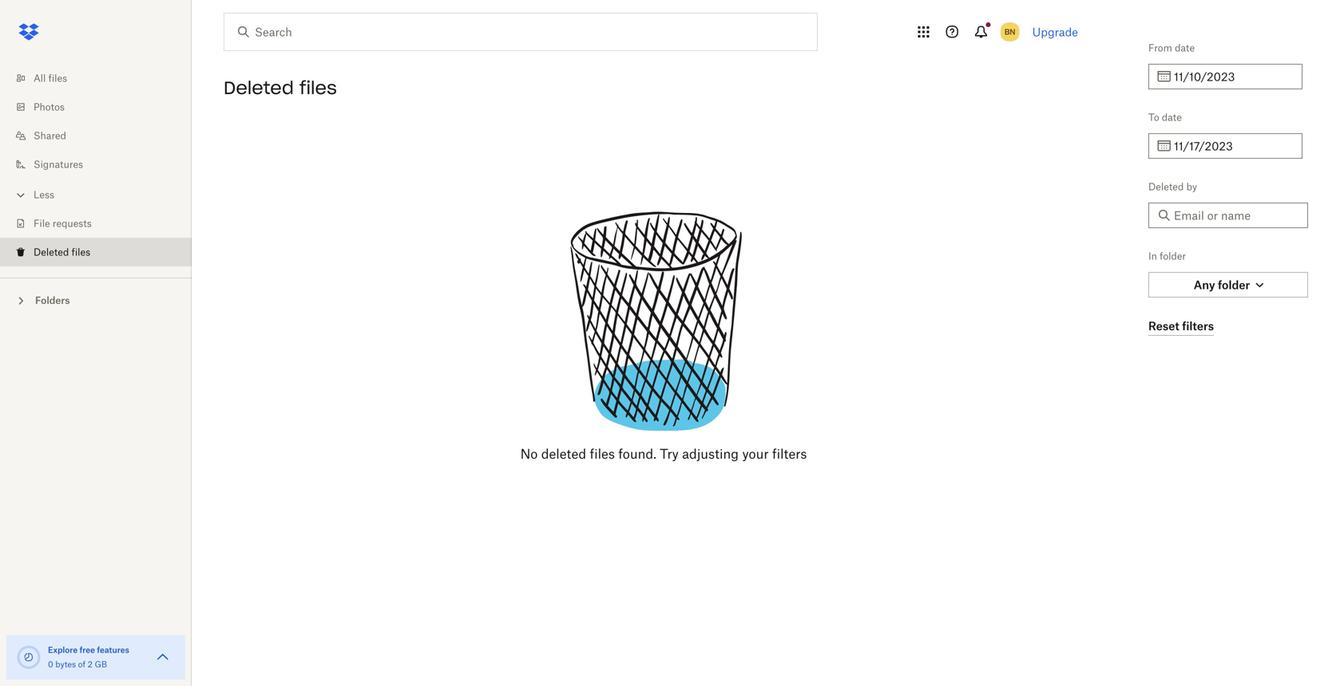 Task type: locate. For each thing, give the bounding box(es) containing it.
requests
[[53, 218, 92, 230]]

folders
[[35, 295, 70, 307]]

signatures link
[[13, 150, 192, 179]]

upgrade link
[[1033, 25, 1078, 39]]

to
[[1149, 111, 1159, 123]]

date
[[1175, 42, 1195, 54], [1162, 111, 1182, 123]]

to date
[[1149, 111, 1182, 123]]

try
[[660, 447, 679, 462]]

1 horizontal spatial folder
[[1218, 278, 1250, 292]]

found.
[[618, 447, 657, 462]]

date right to
[[1162, 111, 1182, 123]]

0 horizontal spatial deleted files
[[34, 246, 90, 258]]

2 vertical spatial deleted
[[34, 246, 69, 258]]

files inside 'link'
[[72, 246, 90, 258]]

0 vertical spatial folder
[[1160, 250, 1186, 262]]

by
[[1187, 181, 1197, 193]]

folder inside any folder button
[[1218, 278, 1250, 292]]

Search in folder "Dropbox" text field
[[255, 23, 784, 41]]

deleted
[[224, 77, 294, 99], [1149, 181, 1184, 193], [34, 246, 69, 258]]

folder
[[1160, 250, 1186, 262], [1218, 278, 1250, 292]]

1 vertical spatial filters
[[772, 447, 807, 462]]

1 vertical spatial folder
[[1218, 278, 1250, 292]]

all files
[[34, 72, 67, 84]]

1 vertical spatial date
[[1162, 111, 1182, 123]]

explore free features 0 bytes of 2 gb
[[48, 646, 129, 670]]

0 vertical spatial date
[[1175, 42, 1195, 54]]

bn
[[1005, 27, 1016, 37]]

upgrade
[[1033, 25, 1078, 39]]

filters right reset
[[1182, 319, 1214, 333]]

list containing all files
[[0, 54, 192, 278]]

reset filters
[[1149, 319, 1214, 333]]

Deleted by text field
[[1174, 207, 1299, 224]]

date right from
[[1175, 42, 1195, 54]]

1 vertical spatial deleted files
[[34, 246, 90, 258]]

folder right in
[[1160, 250, 1186, 262]]

folder right the any
[[1218, 278, 1250, 292]]

shared
[[34, 130, 66, 142]]

1 horizontal spatial filters
[[1182, 319, 1214, 333]]

0 horizontal spatial deleted
[[34, 246, 69, 258]]

1 vertical spatial deleted
[[1149, 181, 1184, 193]]

To date text field
[[1174, 137, 1293, 155]]

2 horizontal spatial deleted
[[1149, 181, 1184, 193]]

dropbox image
[[13, 16, 45, 48]]

shared link
[[13, 121, 192, 150]]

0 vertical spatial deleted
[[224, 77, 294, 99]]

no deleted files found. try adjusting your filters
[[520, 447, 807, 462]]

signatures
[[34, 159, 83, 171]]

deleted
[[541, 447, 586, 462]]

deleted files
[[224, 77, 337, 99], [34, 246, 90, 258]]

2
[[88, 660, 93, 670]]

of
[[78, 660, 86, 670]]

0 vertical spatial filters
[[1182, 319, 1214, 333]]

reset
[[1149, 319, 1180, 333]]

files
[[48, 72, 67, 84], [299, 77, 337, 99], [72, 246, 90, 258], [590, 447, 615, 462]]

1 horizontal spatial deleted files
[[224, 77, 337, 99]]

date for to date
[[1162, 111, 1182, 123]]

any folder button
[[1149, 272, 1308, 298]]

filters right 'your'
[[772, 447, 807, 462]]

photos link
[[13, 93, 192, 121]]

from date
[[1149, 42, 1195, 54]]

folders button
[[0, 288, 192, 312]]

filters
[[1182, 319, 1214, 333], [772, 447, 807, 462]]

list
[[0, 54, 192, 278]]

reset filters button
[[1149, 317, 1214, 336]]

0 horizontal spatial folder
[[1160, 250, 1186, 262]]



Task type: describe. For each thing, give the bounding box(es) containing it.
date for from date
[[1175, 42, 1195, 54]]

features
[[97, 646, 129, 656]]

less image
[[13, 187, 29, 203]]

photos
[[34, 101, 65, 113]]

From date text field
[[1174, 68, 1293, 85]]

deleted inside deleted files 'link'
[[34, 246, 69, 258]]

less
[[34, 189, 54, 201]]

in
[[1149, 250, 1157, 262]]

deleted files inside 'link'
[[34, 246, 90, 258]]

folder for in folder
[[1160, 250, 1186, 262]]

file requests link
[[13, 209, 192, 238]]

free
[[80, 646, 95, 656]]

0
[[48, 660, 53, 670]]

gb
[[95, 660, 107, 670]]

all
[[34, 72, 46, 84]]

any folder
[[1194, 278, 1250, 292]]

deleted files link
[[13, 238, 192, 267]]

bn button
[[997, 19, 1023, 45]]

1 horizontal spatial deleted
[[224, 77, 294, 99]]

explore
[[48, 646, 78, 656]]

from
[[1149, 42, 1172, 54]]

all files link
[[13, 64, 192, 93]]

quota usage element
[[16, 645, 42, 671]]

any
[[1194, 278, 1215, 292]]

your
[[742, 447, 769, 462]]

0 horizontal spatial filters
[[772, 447, 807, 462]]

deleted by
[[1149, 181, 1197, 193]]

file
[[34, 218, 50, 230]]

no
[[520, 447, 538, 462]]

folder for any folder
[[1218, 278, 1250, 292]]

in folder
[[1149, 250, 1186, 262]]

0 vertical spatial deleted files
[[224, 77, 337, 99]]

adjusting
[[682, 447, 739, 462]]

bytes
[[55, 660, 76, 670]]

filters inside button
[[1182, 319, 1214, 333]]

file requests
[[34, 218, 92, 230]]

deleted files list item
[[0, 238, 192, 267]]



Task type: vqa. For each thing, say whether or not it's contained in the screenshot.
appear at the right bottom of page
no



